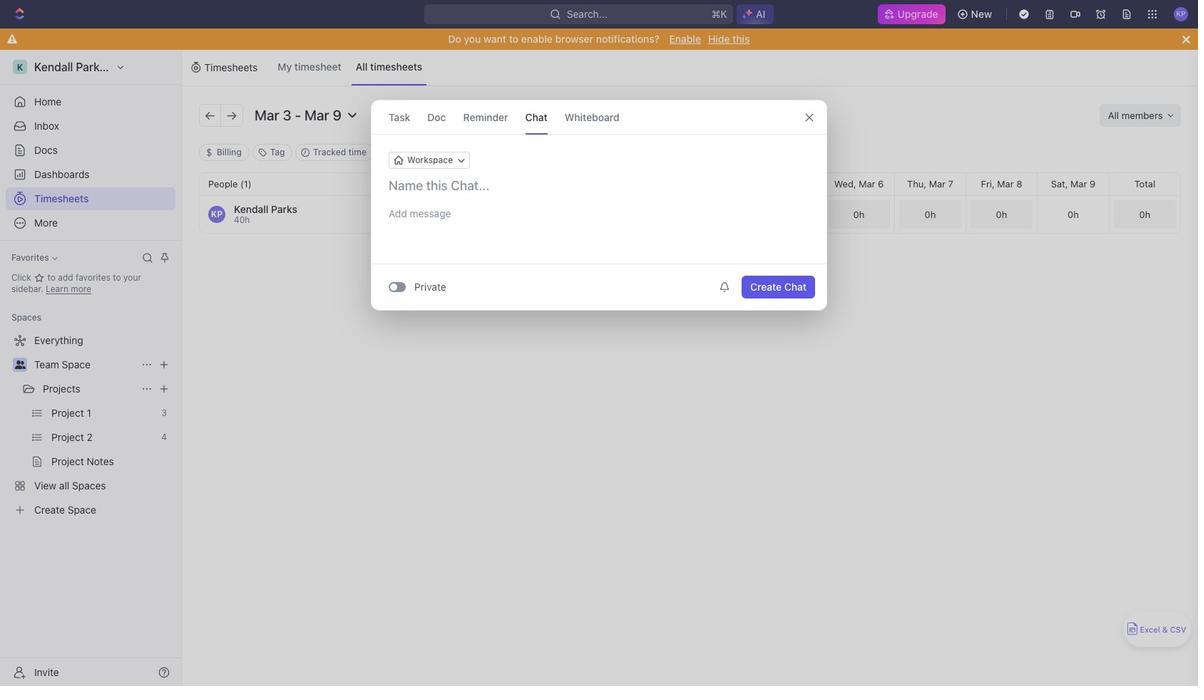 Task type: describe. For each thing, give the bounding box(es) containing it.
&
[[1162, 626, 1168, 635]]

←
[[204, 107, 216, 123]]

space
[[62, 359, 90, 371]]

to add favorites to your sidebar.
[[11, 272, 141, 295]]

excel & csv
[[1140, 626, 1186, 635]]

my timesheet
[[278, 61, 341, 73]]

whiteboard
[[565, 111, 620, 123]]

home link
[[6, 91, 175, 113]]

your
[[123, 272, 141, 283]]

enable
[[669, 33, 701, 45]]

kendall
[[234, 203, 269, 215]]

task button
[[389, 101, 410, 134]]

all timesheets
[[356, 61, 422, 73]]

sidebar navigation
[[0, 50, 182, 687]]

1 horizontal spatial timesheets
[[204, 61, 258, 73]]

projects
[[43, 383, 80, 395]]

doc
[[427, 111, 446, 123]]

Name this Chat... field
[[372, 178, 827, 195]]

home
[[34, 96, 62, 108]]

team space link
[[34, 354, 136, 377]]

this
[[733, 33, 750, 45]]

chat button
[[525, 101, 548, 134]]

docs
[[34, 144, 58, 156]]

task
[[389, 111, 410, 123]]

do you want to enable browser notifications? enable hide this
[[448, 33, 750, 45]]

spaces
[[11, 312, 42, 323]]

workspace button
[[389, 152, 470, 169]]

dashboards
[[34, 168, 90, 180]]

favorites button
[[6, 250, 63, 267]]

timesheets
[[370, 61, 422, 73]]

projects link
[[43, 378, 136, 401]]

excel
[[1140, 626, 1160, 635]]

click
[[11, 272, 34, 283]]

timesheets inside sidebar navigation
[[34, 193, 89, 205]]

← button
[[200, 104, 221, 126]]

csv
[[1170, 626, 1186, 635]]

docs link
[[6, 139, 175, 162]]

workspace
[[407, 155, 453, 165]]

want
[[484, 33, 506, 45]]

learn more
[[46, 284, 91, 295]]

dialog containing task
[[371, 100, 827, 339]]

inbox
[[34, 120, 59, 132]]

all
[[356, 61, 368, 73]]

timesheet
[[294, 61, 341, 73]]

all timesheets link
[[351, 50, 427, 86]]

hide
[[708, 33, 730, 45]]

invite
[[34, 666, 59, 679]]



Task type: vqa. For each thing, say whether or not it's contained in the screenshot.
the top the Docs
no



Task type: locate. For each thing, give the bounding box(es) containing it.
dialog
[[371, 100, 827, 339]]

to right want
[[509, 33, 519, 45]]

whiteboard button
[[565, 101, 620, 134]]

sidebar.
[[11, 284, 43, 295]]

timesheets up →
[[204, 61, 258, 73]]

0 horizontal spatial to
[[47, 272, 56, 283]]

to up learn at the left top of the page
[[47, 272, 56, 283]]

enable
[[521, 33, 553, 45]]

1 vertical spatial chat
[[784, 309, 807, 321]]

favorites
[[76, 272, 110, 283]]

to left your
[[113, 272, 121, 283]]

favorites
[[11, 252, 49, 263]]

my
[[278, 61, 292, 73]]

tree inside sidebar navigation
[[6, 329, 175, 522]]

user group image
[[15, 361, 25, 369]]

timesheets link
[[6, 188, 175, 210]]

team
[[34, 359, 59, 371]]

workspace button
[[389, 152, 470, 169]]

browser
[[555, 33, 593, 45]]

add
[[58, 272, 73, 283]]

to for want
[[509, 33, 519, 45]]

1 horizontal spatial to
[[113, 272, 121, 283]]

kp
[[211, 209, 223, 220]]

0 vertical spatial timesheets
[[204, 61, 258, 73]]

chat inside button
[[784, 309, 807, 321]]

to for favorites
[[113, 272, 121, 283]]

2 horizontal spatial to
[[509, 33, 519, 45]]

0 horizontal spatial chat
[[525, 111, 548, 123]]

learn
[[46, 284, 68, 295]]

kendall parks 40h
[[234, 203, 297, 225]]

to
[[509, 33, 519, 45], [47, 272, 56, 283], [113, 272, 121, 283]]

0 vertical spatial chat
[[525, 111, 548, 123]]

do
[[448, 33, 461, 45]]

1 vertical spatial timesheets
[[34, 193, 89, 205]]

dashboards link
[[6, 163, 175, 186]]

new
[[971, 8, 992, 20]]

search...
[[567, 8, 608, 20]]

chat right reminder
[[525, 111, 548, 123]]

reminder
[[463, 111, 508, 123]]

create chat button
[[742, 304, 815, 327]]

chat
[[525, 111, 548, 123], [784, 309, 807, 321]]

40h
[[234, 215, 250, 225]]

1 horizontal spatial chat
[[784, 309, 807, 321]]

→ button
[[221, 104, 242, 126]]

team space
[[34, 359, 90, 371]]

learn more link
[[46, 284, 91, 295]]

you
[[464, 33, 481, 45]]

timesheets down dashboards on the top left of the page
[[34, 193, 89, 205]]

new button
[[951, 3, 1001, 26]]

create chat
[[750, 309, 807, 321]]

0 horizontal spatial timesheets
[[34, 193, 89, 205]]

more
[[71, 284, 91, 295]]

private
[[414, 309, 446, 321]]

my timesheet link
[[273, 50, 346, 86]]

excel & csv link
[[1123, 612, 1191, 648]]

upgrade link
[[878, 4, 945, 24]]

⌘k
[[712, 8, 728, 20]]

create
[[750, 309, 782, 321]]

chat right create
[[784, 309, 807, 321]]

tree containing team space
[[6, 329, 175, 522]]

→
[[226, 107, 237, 123]]

inbox link
[[6, 115, 175, 138]]

reminder button
[[463, 101, 508, 134]]

upgrade
[[898, 8, 938, 20]]

tree
[[6, 329, 175, 522]]

doc button
[[427, 101, 446, 134]]

parks
[[271, 203, 297, 215]]

timesheets
[[204, 61, 258, 73], [34, 193, 89, 205]]

kendall parks, , element
[[208, 206, 225, 223]]

notifications?
[[596, 33, 660, 45]]



